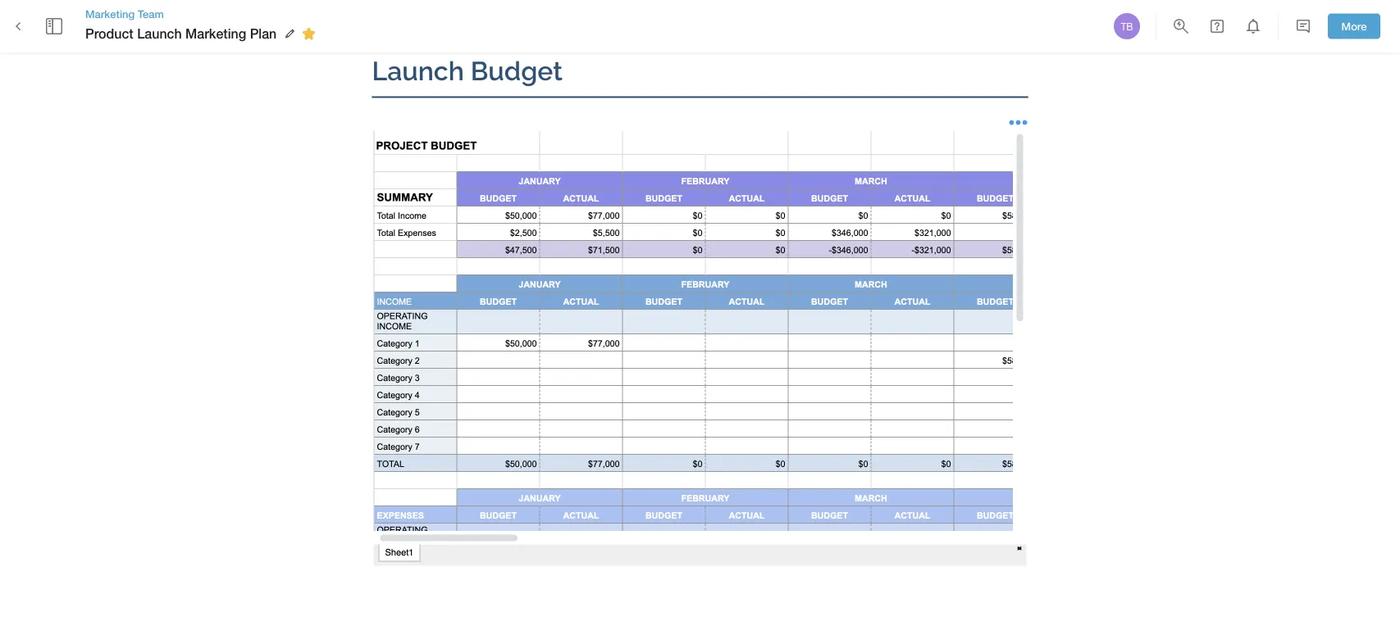 Task type: locate. For each thing, give the bounding box(es) containing it.
budget
[[471, 56, 563, 87]]

0 vertical spatial launch
[[137, 26, 182, 41]]

1 vertical spatial marketing
[[185, 26, 246, 41]]

product launch marketing plan
[[85, 26, 277, 41]]

more button
[[1328, 14, 1380, 39]]

marketing up product
[[85, 7, 135, 20]]

marketing down the marketing team link
[[185, 26, 246, 41]]

0 horizontal spatial launch
[[137, 26, 182, 41]]

marketing
[[85, 7, 135, 20], [185, 26, 246, 41]]

0 horizontal spatial marketing
[[85, 7, 135, 20]]

1 horizontal spatial launch
[[372, 56, 464, 87]]

team
[[138, 7, 164, 20]]

launch
[[137, 26, 182, 41], [372, 56, 464, 87]]

plan
[[250, 26, 277, 41]]

tb button
[[1111, 11, 1143, 42]]



Task type: describe. For each thing, give the bounding box(es) containing it.
product
[[85, 26, 133, 41]]

0 vertical spatial marketing
[[85, 7, 135, 20]]

marketing team link
[[85, 6, 321, 21]]

remove favorite image
[[299, 24, 318, 44]]

1 vertical spatial launch
[[372, 56, 464, 87]]

tb
[[1121, 21, 1133, 32]]

marketing team
[[85, 7, 164, 20]]

1 horizontal spatial marketing
[[185, 26, 246, 41]]

launch budget
[[372, 56, 563, 87]]

more
[[1342, 20, 1367, 33]]



Task type: vqa. For each thing, say whether or not it's contained in the screenshot.
Launch to the left
yes



